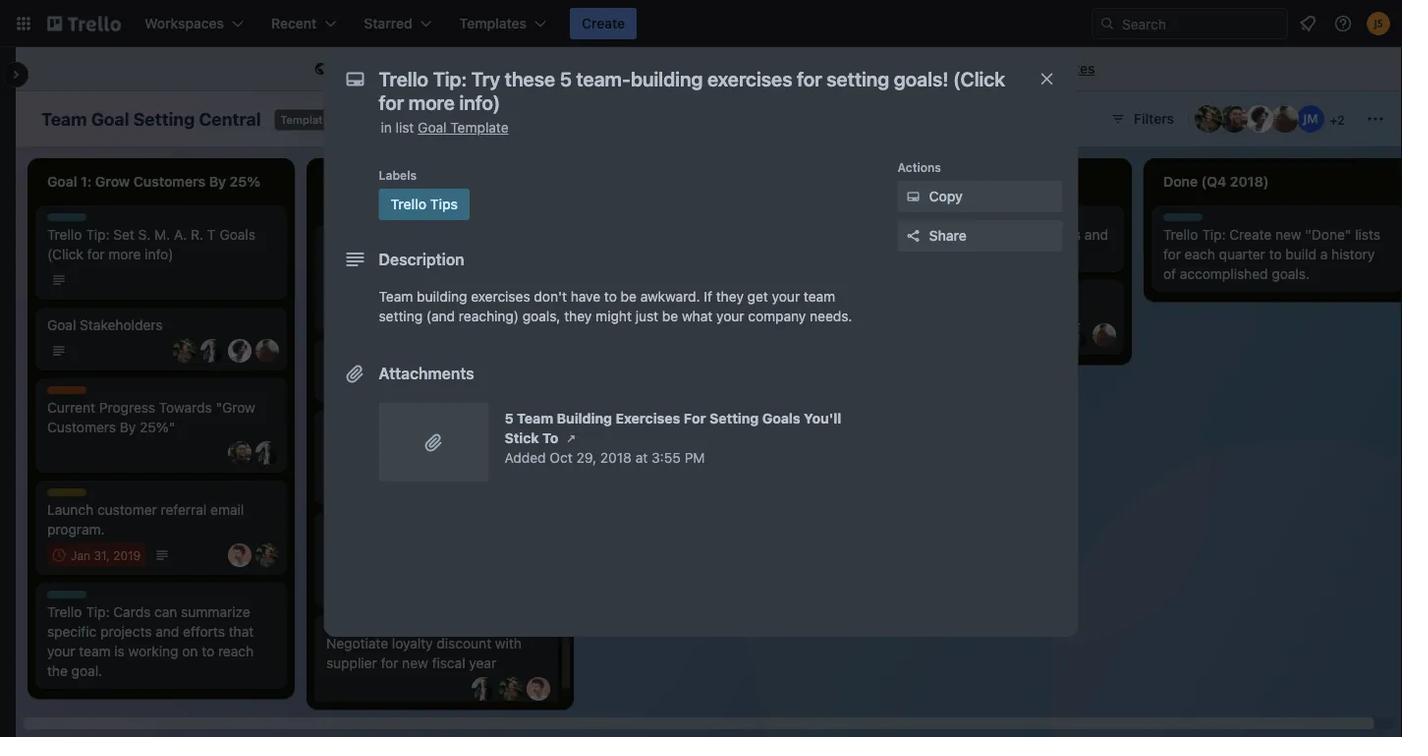Task type: describe. For each thing, give the bounding box(es) containing it.
for inside the achieved! negotiate loyalty discount with supplier for new fiscal year
[[381, 655, 399, 671]]

and inside trello tips trello tip: put finished projects and closed goals here.
[[1085, 227, 1109, 243]]

in progress reduce total team printing volume by 20%
[[326, 521, 544, 569]]

(click inside trello tips trello tip: try these 5 team- building exercises for setting goals! (click for more info)
[[606, 474, 642, 491]]

tip: for 5
[[644, 435, 668, 451]]

a.
[[174, 227, 187, 243]]

"grow
[[216, 400, 255, 416]]

2
[[1338, 113, 1345, 127]]

lists
[[1356, 227, 1381, 243]]

goals inside trello tips trello tip: set s. m. a. r. t goals (click for more info)
[[220, 227, 256, 243]]

tip: for "done"
[[1202, 227, 1226, 243]]

2 vertical spatial sm image
[[562, 429, 581, 448]]

1 vertical spatial be
[[662, 308, 678, 324]]

copy.
[[676, 60, 710, 77]]

this
[[335, 60, 362, 77]]

filters button
[[1105, 103, 1181, 135]]

sm image for copy
[[904, 187, 924, 206]]

1 horizontal spatial stephen (stephen11674280) image
[[1066, 323, 1089, 347]]

trello tip: card labels! what do they mean? (click for more info)
[[326, 258, 530, 294]]

actions
[[898, 160, 942, 174]]

do
[[509, 258, 525, 274]]

progress for customers
[[99, 400, 155, 416]]

by inside on track current progress towards "reduce office supply $$ by 15%
[[495, 451, 511, 467]]

25%"
[[140, 419, 175, 435]]

year
[[469, 655, 497, 671]]

goals!
[[792, 455, 830, 471]]

for inside 'trello tip: card labels! what do they mean? (click for more info)'
[[443, 278, 461, 294]]

reaching)
[[459, 308, 519, 324]]

negotiate loyalty discount with supplier for new fiscal year link
[[326, 634, 547, 673]]

0 horizontal spatial stephen (stephen11674280) image
[[201, 339, 224, 363]]

Search field
[[1116, 9, 1288, 38]]

create button
[[570, 8, 637, 39]]

on inside achieved! on track trello tips
[[326, 246, 343, 260]]

explore more templates link
[[930, 53, 1107, 85]]

planning
[[413, 246, 462, 260]]

achieved! for negotiate
[[326, 623, 382, 637]]

that
[[229, 624, 254, 640]]

setting inside trello tips trello tip: try these 5 team- building exercises for setting goals! (click for more info)
[[744, 455, 788, 471]]

projects inside trello tips trello tip: cards can summarize specific projects and efforts that your team is working on to reach the goal.
[[100, 624, 152, 640]]

0 vertical spatial is
[[365, 60, 376, 77]]

closed
[[885, 246, 927, 262]]

janelle (janelle549) image
[[499, 371, 523, 394]]

progress for office
[[378, 431, 435, 447]]

exercises
[[616, 410, 681, 427]]

color: sky, title: "trello tips" element for trello tip: create new "done" lists for each quarter to build a history of accomplished goals.
[[1164, 213, 1223, 228]]

labels!
[[427, 258, 468, 274]]

31,
[[94, 549, 110, 562]]

track inside achieved! on track trello tips
[[346, 246, 377, 260]]

s.
[[138, 227, 151, 243]]

launch
[[47, 502, 94, 518]]

supplier
[[326, 655, 377, 671]]

0 vertical spatial the
[[583, 60, 603, 77]]

goal stakeholders link for trello tip: try these 5 team- building exercises for setting goals! (click for more info)
[[606, 296, 834, 316]]

1 vertical spatial your
[[717, 308, 745, 324]]

brooke (brooke94205718) image up "at risk current progress towards "grow customers by 25%""
[[173, 339, 197, 363]]

Board name text field
[[31, 103, 271, 135]]

color: yellow, title: "up next" element
[[47, 489, 93, 503]]

more inside trello tips trello tip: try these 5 team- building exercises for setting goals! (click for more info)
[[667, 474, 699, 491]]

0 horizontal spatial template
[[281, 114, 329, 126]]

more inside 'trello tip: card labels! what do they mean? (click for more info)'
[[465, 278, 497, 294]]

anyone
[[514, 60, 559, 77]]

current progress towards "reduce office supply $$ by 15% link
[[326, 430, 547, 469]]

current for office
[[326, 431, 375, 447]]

total
[[378, 533, 406, 549]]

color: pink, title: "planning" element
[[413, 245, 462, 260]]

0 vertical spatial chris (chris42642663) image
[[228, 441, 252, 465]]

this is a public template for anyone on the internet to copy.
[[335, 60, 710, 77]]

color: purple, title: "in progress" element
[[326, 520, 391, 535]]

0 vertical spatial a
[[379, 60, 387, 77]]

achieved! on track trello tips
[[326, 234, 429, 260]]

color: sky, title: "trello tips" element for trello tip: set s. m. a. r. t goals (click for more info)
[[47, 213, 106, 228]]

volume
[[498, 533, 544, 549]]

jan
[[71, 549, 91, 562]]

stakeholders for reduce total team printing volume by 20%
[[359, 348, 442, 365]]

1 horizontal spatial template
[[451, 119, 509, 136]]

build
[[1286, 246, 1317, 262]]

oct
[[550, 450, 573, 466]]

these
[[695, 435, 731, 451]]

office
[[384, 451, 423, 467]]

added
[[505, 450, 546, 466]]

trello tips trello tip: cards can summarize specific projects and efforts that your team is working on to reach the goal.
[[47, 592, 254, 679]]

team inside "in progress reduce total team printing volume by 20%"
[[410, 533, 442, 549]]

program.
[[47, 521, 105, 538]]

towards for $$
[[438, 431, 491, 447]]

team building exercises don't have to be awkward. if they get your team setting (and reaching) goals, they might just be what your company needs.
[[379, 289, 853, 324]]

exercises inside trello tips trello tip: try these 5 team- building exercises for setting goals! (click for more info)
[[660, 455, 719, 471]]

list
[[396, 119, 414, 136]]

copy
[[929, 188, 963, 204]]

building inside trello tips trello tip: try these 5 team- building exercises for setting goals! (click for more info)
[[606, 455, 656, 471]]

2019
[[113, 549, 141, 562]]

0 vertical spatial stephen (stephen11674280) image
[[256, 441, 279, 465]]

goal inside board name text box
[[91, 108, 129, 129]]

create board from template link
[[722, 53, 926, 85]]

attachments
[[379, 364, 475, 383]]

color: sky, title: "trello tips" element for trello tip: try these 5 team- building exercises for setting goals! (click for more info)
[[606, 422, 665, 436]]

setting inside team building exercises don't have to be awkward. if they get your team setting (and reaching) goals, they might just be what your company needs.
[[379, 308, 423, 324]]

info) inside trello tips trello tip: set s. m. a. r. t goals (click for more info)
[[145, 246, 173, 262]]

(click inside 'trello tip: card labels! what do they mean? (click for more info)'
[[403, 278, 440, 294]]

you'll
[[804, 410, 842, 427]]

of
[[1164, 266, 1177, 282]]

by
[[326, 553, 342, 569]]

labels
[[379, 168, 417, 182]]

tips for trello tips
[[430, 196, 458, 212]]

goal stakeholders for launch customer referral email program.
[[47, 317, 163, 333]]

might
[[596, 308, 632, 324]]

team inside 5 team building exercises for setting goals you'll stick to
[[517, 410, 554, 427]]

specific
[[47, 624, 97, 640]]

just
[[636, 308, 659, 324]]

+ 2
[[1330, 113, 1345, 127]]

1 horizontal spatial chris (chris42642663) image
[[499, 473, 523, 496]]

create board from template
[[734, 60, 914, 77]]

1 color: green, title: "achieved!" element from the top
[[326, 233, 382, 248]]

your inside trello tips trello tip: cards can summarize specific projects and efforts that your team is working on to reach the goal.
[[47, 643, 75, 660]]

1 horizontal spatial they
[[564, 308, 592, 324]]

trello tip: try these 5 team- building exercises for setting goals! (click for more info) link
[[606, 434, 834, 492]]

tips for trello tips trello tip: set s. m. a. r. t goals (click for more info)
[[82, 214, 106, 228]]

team inside trello tips trello tip: cards can summarize specific projects and efforts that your team is working on to reach the goal.
[[79, 643, 111, 660]]

added oct 29, 2018 at 3:55 pm
[[505, 450, 705, 466]]

achieved! for on
[[326, 234, 382, 248]]

john smith (johnsmith38824343) image
[[1367, 12, 1391, 35]]

and inside trello tips trello tip: cards can summarize specific projects and efforts that your team is working on to reach the goal.
[[156, 624, 179, 640]]

towards for 25%"
[[159, 400, 212, 416]]

fiscal
[[432, 655, 466, 671]]

if
[[704, 289, 713, 305]]

what
[[682, 308, 713, 324]]

for inside trello tips trello tip: set s. m. a. r. t goals (click for more info)
[[87, 246, 105, 262]]

efforts
[[183, 624, 225, 640]]

goal stakeholders link for reduce total team printing volume by 20%
[[326, 347, 547, 367]]

goals inside 5 team building exercises for setting goals you'll stick to
[[763, 410, 801, 427]]

team inside team building exercises don't have to be awkward. if they get your team setting (and reaching) goals, they might just be what your company needs.
[[804, 289, 836, 305]]

on track current progress towards "reduce office supply $$ by 15%
[[326, 419, 542, 467]]

to inside trello tips trello tip: cards can summarize specific projects and efforts that your team is working on to reach the goal.
[[202, 643, 214, 660]]

15%
[[515, 451, 542, 467]]

explore more templates
[[941, 60, 1095, 77]]

negotiate
[[326, 636, 388, 652]]

r.
[[191, 227, 204, 243]]

accomplished
[[1180, 266, 1269, 282]]

have
[[571, 289, 601, 305]]

create for create board from template
[[734, 60, 777, 77]]

2 horizontal spatial they
[[716, 289, 744, 305]]

1 vertical spatial chris (chris42642663) image
[[1038, 323, 1062, 347]]

reduce total team printing volume by 20% link
[[326, 532, 547, 571]]

chris (chris42642663) image for todd (todd05497623) image at the left of the page
[[472, 371, 495, 394]]

5 team building exercises for setting goals you'll stick to
[[505, 410, 842, 446]]

1 horizontal spatial janelle (janelle549) image
[[1246, 105, 1274, 133]]

stakeholders for launch customer referral email program.
[[80, 317, 163, 333]]

trello inside achieved! on track trello tips
[[370, 246, 401, 260]]

1 color: blue, title: "on track" element from the top
[[326, 245, 377, 260]]

share
[[929, 228, 967, 244]]

info) inside 'trello tip: card labels! what do they mean? (click for more info)'
[[501, 278, 530, 294]]

team for team goal setting central
[[41, 108, 87, 129]]



Task type: vqa. For each thing, say whether or not it's contained in the screenshot.
"your boards with 0 items" element
no



Task type: locate. For each thing, give the bounding box(es) containing it.
trello tip: create new "done" lists for each quarter to build a history of accomplished goals. link
[[1164, 225, 1392, 284]]

by inside "at risk current progress towards "grow customers by 25%""
[[120, 419, 136, 435]]

goal
[[91, 108, 129, 129], [418, 119, 447, 136], [606, 297, 634, 314], [47, 317, 76, 333], [326, 348, 355, 365]]

2 color: green, title: "achieved!" element from the top
[[326, 622, 382, 637]]

brooke (brooke94205718) image right filters
[[1195, 105, 1223, 133]]

tips for trello tips trello tip: try these 5 team- building exercises for setting goals! (click for more info)
[[640, 423, 665, 436]]

trello tip: put finished projects and closed goals here. link
[[885, 225, 1113, 264]]

2 on from the top
[[326, 419, 343, 433]]

show menu image
[[1366, 109, 1386, 129]]

1 vertical spatial on
[[326, 419, 343, 433]]

tip: inside 'trello tip: card labels! what do they mean? (click for more info)'
[[365, 258, 389, 274]]

1 vertical spatial track
[[346, 419, 377, 433]]

color: blue, title: "on track" element up "reduce
[[326, 418, 377, 433]]

create for create
[[582, 15, 625, 31]]

1 horizontal spatial is
[[365, 60, 376, 77]]

setting left 'central'
[[133, 108, 195, 129]]

towards up supply
[[438, 431, 491, 447]]

goal stakeholders for reduce total team printing volume by 20%
[[326, 348, 442, 365]]

0 vertical spatial on
[[563, 60, 579, 77]]

team inside team building exercises don't have to be awkward. if they get your team setting (and reaching) goals, they might just be what your company needs.
[[379, 289, 413, 305]]

1 track from the top
[[346, 246, 377, 260]]

template left table image
[[451, 119, 509, 136]]

sm image right to
[[562, 429, 581, 448]]

2 horizontal spatial team
[[517, 410, 554, 427]]

create left board
[[734, 60, 777, 77]]

1 vertical spatial chris (chris42642663) image
[[499, 473, 523, 496]]

more down pm
[[667, 474, 699, 491]]

todd (todd05497623) image
[[444, 371, 468, 394]]

new down loyalty
[[402, 655, 428, 671]]

on inside trello tips trello tip: cards can summarize specific projects and efforts that your team is working on to reach the goal.
[[182, 643, 198, 660]]

2 track from the top
[[346, 419, 377, 433]]

tip: inside trello tips trello tip: set s. m. a. r. t goals (click for more info)
[[86, 227, 110, 243]]

stephen (stephen11674280) image
[[1066, 323, 1089, 347], [201, 339, 224, 363]]

template
[[433, 60, 489, 77], [856, 60, 914, 77]]

tips inside trello tips trello tip: set s. m. a. r. t goals (click for more info)
[[82, 214, 106, 228]]

central
[[199, 108, 261, 129]]

setting inside board name text box
[[133, 108, 195, 129]]

be down awkward.
[[662, 308, 678, 324]]

finished
[[976, 227, 1026, 243]]

1 vertical spatial brooke (brooke94205718) image
[[499, 677, 523, 701]]

achieved! up the supplier
[[326, 623, 382, 637]]

1 horizontal spatial building
[[606, 455, 656, 471]]

0 vertical spatial track
[[346, 246, 377, 260]]

20%
[[345, 553, 375, 569]]

2 horizontal spatial team
[[804, 289, 836, 305]]

templates
[[1031, 60, 1095, 77]]

5 team building exercises for setting goals you'll stick to image
[[418, 403, 450, 434]]

tip: for m.
[[86, 227, 110, 243]]

to
[[660, 60, 673, 77], [1270, 246, 1282, 262], [604, 289, 617, 305], [202, 643, 214, 660]]

create
[[582, 15, 625, 31], [734, 60, 777, 77], [1230, 227, 1272, 243]]

5 right these
[[734, 435, 743, 451]]

None text field
[[369, 61, 1018, 120]]

reach
[[218, 643, 254, 660]]

by right $$
[[495, 451, 511, 467]]

create up quarter
[[1230, 227, 1272, 243]]

1 horizontal spatial brooke (brooke94205718) image
[[1195, 105, 1223, 133]]

m.
[[155, 227, 170, 243]]

a
[[379, 60, 387, 77], [1321, 246, 1328, 262]]

goal for launch customer referral email program.
[[47, 317, 76, 333]]

create inside create button
[[582, 15, 625, 31]]

achieved!
[[326, 234, 382, 248], [326, 623, 382, 637]]

summarize
[[181, 604, 250, 620]]

board
[[781, 60, 819, 77]]

1 achieved! from the top
[[326, 234, 382, 248]]

more down set
[[109, 246, 141, 262]]

1 vertical spatial info)
[[501, 278, 530, 294]]

stick
[[505, 430, 539, 446]]

towards inside on track current progress towards "reduce office supply $$ by 15%
[[438, 431, 491, 447]]

table image
[[513, 110, 529, 126]]

on right anyone
[[563, 60, 579, 77]]

1 horizontal spatial the
[[583, 60, 603, 77]]

2 vertical spatial todd (todd05497623) image
[[527, 677, 550, 701]]

trello tips trello tip: put finished projects and closed goals here.
[[885, 214, 1109, 262]]

more right explore
[[994, 60, 1027, 77]]

quarter
[[1220, 246, 1266, 262]]

referral
[[161, 502, 207, 518]]

current progress towards "grow customers by 25%" link
[[47, 398, 275, 437]]

setting
[[133, 108, 195, 129], [710, 410, 759, 427]]

setting up these
[[710, 410, 759, 427]]

current inside on track current progress towards "reduce office supply $$ by 15%
[[326, 431, 375, 447]]

team
[[804, 289, 836, 305], [410, 533, 442, 549], [79, 643, 111, 660]]

0 vertical spatial color: blue, title: "on track" element
[[326, 245, 377, 260]]

0 vertical spatial chris (chris42642663) image
[[1221, 105, 1248, 133]]

2 vertical spatial team
[[517, 410, 554, 427]]

1 on from the top
[[326, 246, 343, 260]]

0 horizontal spatial the
[[47, 663, 68, 679]]

tips for trello tips trello tip: put finished projects and closed goals here.
[[920, 214, 944, 228]]

2 horizontal spatial stakeholders
[[638, 297, 721, 314]]

in
[[381, 119, 392, 136]]

1 vertical spatial on
[[182, 643, 198, 660]]

jan 31, 2019
[[71, 549, 141, 562]]

info) down pm
[[703, 474, 732, 491]]

stakeholders for trello tip: try these 5 team- building exercises for setting goals! (click for more info)
[[638, 297, 721, 314]]

the inside trello tips trello tip: cards can summarize specific projects and efforts that your team is working on to reach the goal.
[[47, 663, 68, 679]]

to up might
[[604, 289, 617, 305]]

is
[[365, 60, 376, 77], [114, 643, 125, 660]]

setting inside 5 team building exercises for setting goals you'll stick to
[[710, 410, 759, 427]]

"done"
[[1306, 227, 1352, 243]]

to inside trello tips trello tip: create new "done" lists for each quarter to build a history of accomplished goals.
[[1270, 246, 1282, 262]]

explore
[[941, 60, 990, 77]]

and down can
[[156, 624, 179, 640]]

(click
[[47, 246, 83, 262], [403, 278, 440, 294], [606, 474, 642, 491]]

exercises down try
[[660, 455, 719, 471]]

goal stakeholders link for launch customer referral email program.
[[47, 316, 275, 335]]

towards
[[159, 400, 212, 416], [438, 431, 491, 447]]

5 up the stick
[[505, 410, 514, 427]]

chris (chris42642663) image down added
[[499, 473, 523, 496]]

a down "done"
[[1321, 246, 1328, 262]]

info) down do
[[501, 278, 530, 294]]

trello tips
[[391, 196, 458, 212]]

$$
[[474, 451, 491, 467]]

your down specific at bottom
[[47, 643, 75, 660]]

progress up the office
[[378, 431, 435, 447]]

0 vertical spatial janelle (janelle549) image
[[1246, 105, 1274, 133]]

+
[[1330, 113, 1338, 127]]

current up customers
[[47, 400, 95, 416]]

towards up 25%"
[[159, 400, 212, 416]]

filters
[[1134, 111, 1175, 127]]

5
[[505, 410, 514, 427], [734, 435, 743, 451]]

to up goals.
[[1270, 246, 1282, 262]]

template right 'central'
[[281, 114, 329, 126]]

a left public
[[379, 60, 387, 77]]

0 vertical spatial color: green, title: "achieved!" element
[[326, 233, 382, 248]]

can
[[154, 604, 177, 620]]

1 vertical spatial progress
[[378, 431, 435, 447]]

open information menu image
[[1334, 14, 1354, 33]]

0 horizontal spatial is
[[114, 643, 125, 660]]

more
[[994, 60, 1027, 77], [109, 246, 141, 262], [465, 278, 497, 294], [667, 474, 699, 491]]

more down what
[[465, 278, 497, 294]]

tip: for projects
[[923, 227, 947, 243]]

they down have
[[564, 308, 592, 324]]

for
[[492, 60, 510, 77], [87, 246, 105, 262], [1164, 246, 1181, 262], [443, 278, 461, 294], [723, 455, 740, 471], [646, 474, 663, 491], [381, 655, 399, 671]]

for
[[684, 410, 706, 427]]

progress inside on track current progress towards "reduce office supply $$ by 15%
[[378, 431, 435, 447]]

stephen (stephen11674280) image
[[256, 441, 279, 465], [472, 677, 495, 701]]

create inside trello tips trello tip: create new "done" lists for each quarter to build a history of accomplished goals.
[[1230, 227, 1272, 243]]

1 horizontal spatial on
[[563, 60, 579, 77]]

5 inside trello tips trello tip: try these 5 team- building exercises for setting goals! (click for more info)
[[734, 435, 743, 451]]

chris (chris42642663) image for brooke (brooke94205718) image to the top
[[1221, 105, 1248, 133]]

tip: inside trello tips trello tip: put finished projects and closed goals here.
[[923, 227, 947, 243]]

1 vertical spatial the
[[47, 663, 68, 679]]

projects inside trello tips trello tip: put finished projects and closed goals here.
[[1030, 227, 1081, 243]]

sm image left this
[[311, 60, 331, 80]]

progress inside "at risk current progress towards "grow customers by 25%""
[[99, 400, 155, 416]]

to left copy.
[[660, 60, 673, 77]]

stephen (stephen11674280) image down year at left bottom
[[472, 677, 495, 701]]

1 vertical spatial sm image
[[904, 187, 924, 206]]

progress inside "in progress reduce total team printing volume by 20%"
[[340, 521, 391, 535]]

color: blue, title: "on track" element up "mean?" on the left top of page
[[326, 245, 377, 260]]

brooke (brooke94205718) image
[[173, 339, 197, 363], [527, 371, 550, 394], [527, 473, 550, 496], [256, 544, 279, 567]]

info) inside trello tips trello tip: try these 5 team- building exercises for setting goals! (click for more info)
[[703, 474, 732, 491]]

1 horizontal spatial team
[[379, 289, 413, 305]]

a inside trello tips trello tip: create new "done" lists for each quarter to build a history of accomplished goals.
[[1321, 246, 1328, 262]]

goals
[[930, 246, 964, 262]]

achieved! inside the achieved! negotiate loyalty discount with supplier for new fiscal year
[[326, 623, 382, 637]]

0 vertical spatial achieved!
[[326, 234, 382, 248]]

tip: up specific at bottom
[[86, 604, 110, 620]]

here.
[[968, 246, 1000, 262]]

template right from
[[856, 60, 914, 77]]

0 horizontal spatial 5
[[505, 410, 514, 427]]

set
[[113, 227, 135, 243]]

tip: up each
[[1202, 227, 1226, 243]]

current inside "at risk current progress towards "grow customers by 25%""
[[47, 400, 95, 416]]

current up "reduce
[[326, 431, 375, 447]]

0 vertical spatial todd (todd05497623) image
[[228, 544, 252, 567]]

color: green, title: "achieved!" element
[[326, 233, 382, 248], [326, 622, 382, 637]]

1 vertical spatial building
[[606, 455, 656, 471]]

2 horizontal spatial your
[[772, 289, 800, 305]]

exercises inside team building exercises don't have to be awkward. if they get your team setting (and reaching) goals, they might just be what your company needs.
[[471, 289, 530, 305]]

0 vertical spatial and
[[1085, 227, 1109, 243]]

0 horizontal spatial building
[[417, 289, 467, 305]]

discount
[[437, 636, 492, 652]]

tips for trello tips trello tip: create new "done" lists for each quarter to build a history of accomplished goals.
[[1199, 214, 1223, 228]]

for inside trello tips trello tip: create new "done" lists for each quarter to build a history of accomplished goals.
[[1164, 246, 1181, 262]]

building
[[417, 289, 467, 305], [606, 455, 656, 471]]

trello tips trello tip: try these 5 team- building exercises for setting goals! (click for more info)
[[606, 423, 830, 491]]

0 horizontal spatial and
[[156, 624, 179, 640]]

0 vertical spatial building
[[417, 289, 467, 305]]

0 horizontal spatial your
[[47, 643, 75, 660]]

the left goal.
[[47, 663, 68, 679]]

setting down "mean?" on the left top of page
[[379, 308, 423, 324]]

with
[[495, 636, 522, 652]]

current for customers
[[47, 400, 95, 416]]

tip: left try
[[644, 435, 668, 451]]

share button
[[898, 220, 1063, 252]]

goals up team- at the bottom right of page
[[763, 410, 801, 427]]

track inside on track current progress towards "reduce office supply $$ by 15%
[[346, 419, 377, 433]]

be up might
[[621, 289, 637, 305]]

goal template link
[[418, 119, 509, 136]]

"reduce
[[326, 451, 381, 467]]

on
[[563, 60, 579, 77], [182, 643, 198, 660]]

1 vertical spatial todd (todd05497623) image
[[499, 575, 523, 599]]

0 horizontal spatial exercises
[[471, 289, 530, 305]]

new inside trello tips trello tip: create new "done" lists for each quarter to build a history of accomplished goals.
[[1276, 227, 1302, 243]]

jordan mirchev (jordan_mirchev) image
[[1298, 105, 1325, 133]]

tips inside trello tips trello tip: cards can summarize specific projects and efforts that your team is working on to reach the goal.
[[82, 592, 106, 606]]

2 vertical spatial your
[[47, 643, 75, 660]]

team for team building exercises don't have to be awkward. if they get your team setting (and reaching) goals, they might just be what your company needs.
[[379, 289, 413, 305]]

setting down team- at the bottom right of page
[[744, 455, 788, 471]]

1 horizontal spatial setting
[[710, 410, 759, 427]]

new
[[1276, 227, 1302, 243], [402, 655, 428, 671]]

projects down cards
[[100, 624, 152, 640]]

janelle (janelle549) image up "grow
[[228, 339, 252, 363]]

progress up 25%"
[[99, 400, 155, 416]]

tips inside trello tips trello tip: put finished projects and closed goals here.
[[920, 214, 944, 228]]

0 horizontal spatial sm image
[[311, 60, 331, 80]]

0 horizontal spatial setting
[[379, 308, 423, 324]]

tips inside trello tips trello tip: try these 5 team- building exercises for setting goals! (click for more info)
[[640, 423, 665, 436]]

exercises
[[471, 289, 530, 305], [660, 455, 719, 471]]

0 vertical spatial team
[[804, 289, 836, 305]]

0 vertical spatial sm image
[[311, 60, 331, 80]]

2 vertical spatial create
[[1230, 227, 1272, 243]]

goals right t
[[220, 227, 256, 243]]

color: sky, title: "trello tips" element for trello tip: put finished projects and closed goals here.
[[885, 213, 944, 228]]

in list goal template
[[381, 119, 509, 136]]

projects right finished on the right of page
[[1030, 227, 1081, 243]]

they right 'if'
[[716, 289, 744, 305]]

brooke (brooke94205718) image down with
[[499, 677, 523, 701]]

chris (chris42642663) image
[[228, 441, 252, 465], [499, 473, 523, 496]]

1 horizontal spatial team
[[410, 533, 442, 549]]

goals.
[[1272, 266, 1310, 282]]

1 horizontal spatial create
[[734, 60, 777, 77]]

1 vertical spatial (click
[[403, 278, 440, 294]]

0 vertical spatial new
[[1276, 227, 1302, 243]]

color: blue, title: "on track" element
[[326, 245, 377, 260], [326, 418, 377, 433]]

1 horizontal spatial sm image
[[562, 429, 581, 448]]

0 vertical spatial projects
[[1030, 227, 1081, 243]]

on left card
[[326, 246, 343, 260]]

1 vertical spatial goals
[[763, 410, 801, 427]]

1 vertical spatial exercises
[[660, 455, 719, 471]]

sm image for this is a public template for anyone on the internet to copy.
[[311, 60, 331, 80]]

3:55
[[652, 450, 681, 466]]

0 vertical spatial your
[[772, 289, 800, 305]]

2 horizontal spatial create
[[1230, 227, 1272, 243]]

0 vertical spatial setting
[[379, 308, 423, 324]]

sm image
[[311, 60, 331, 80], [904, 187, 924, 206], [562, 429, 581, 448]]

0 vertical spatial info)
[[145, 246, 173, 262]]

they left "mean?" on the left top of page
[[326, 278, 354, 294]]

1 vertical spatial towards
[[438, 431, 491, 447]]

0 horizontal spatial todd (todd05497623) image
[[228, 544, 252, 567]]

0 horizontal spatial by
[[120, 419, 136, 435]]

0 horizontal spatial team
[[79, 643, 111, 660]]

1 vertical spatial janelle (janelle549) image
[[228, 339, 252, 363]]

template up board
[[433, 60, 489, 77]]

tip: up "mean?" on the left top of page
[[365, 258, 389, 274]]

0 vertical spatial (click
[[47, 246, 83, 262]]

goal stakeholders for trello tip: try these 5 team- building exercises for setting goals! (click for more info)
[[606, 297, 721, 314]]

2 vertical spatial chris (chris42642663) image
[[472, 371, 495, 394]]

1 horizontal spatial 5
[[734, 435, 743, 451]]

loyalty
[[392, 636, 433, 652]]

progress
[[99, 400, 155, 416], [378, 431, 435, 447], [340, 521, 391, 535]]

is inside trello tips trello tip: cards can summarize specific projects and efforts that your team is working on to reach the goal.
[[114, 643, 125, 660]]

more inside trello tips trello tip: set s. m. a. r. t goals (click for more info)
[[109, 246, 141, 262]]

search image
[[1100, 16, 1116, 31]]

tip: left set
[[86, 227, 110, 243]]

tip: inside trello tips trello tip: try these 5 team- building exercises for setting goals! (click for more info)
[[644, 435, 668, 451]]

is right this
[[365, 60, 376, 77]]

(and
[[427, 308, 455, 324]]

towards inside "at risk current progress towards "grow customers by 25%""
[[159, 400, 212, 416]]

sm image inside 'copy' link
[[904, 187, 924, 206]]

2 vertical spatial info)
[[703, 474, 732, 491]]

todd (todd05497623) image
[[228, 544, 252, 567], [499, 575, 523, 599], [527, 677, 550, 701]]

color: green, title: "achieved!" element up "mean?" on the left top of page
[[326, 233, 382, 248]]

on down efforts
[[182, 643, 198, 660]]

chris (chris42642663) image
[[1221, 105, 1248, 133], [1038, 323, 1062, 347], [472, 371, 495, 394]]

2 achieved! from the top
[[326, 623, 382, 637]]

sm image down actions
[[904, 187, 924, 206]]

needs.
[[810, 308, 853, 324]]

1 vertical spatial setting
[[710, 410, 759, 427]]

exercises up reaching)
[[471, 289, 530, 305]]

at
[[47, 387, 60, 401]]

0 horizontal spatial template
[[433, 60, 489, 77]]

on up "reduce
[[326, 419, 343, 433]]

janelle (janelle549) image left jordan mirchev (jordan_mirchev) image
[[1246, 105, 1274, 133]]

0 horizontal spatial chris (chris42642663) image
[[472, 371, 495, 394]]

brooke (brooke94205718) image left by
[[256, 544, 279, 567]]

color: orange, title: "at risk" element
[[47, 386, 87, 401]]

create inside create board from template link
[[734, 60, 777, 77]]

trello
[[391, 196, 427, 212], [47, 214, 79, 228], [885, 214, 916, 228], [1164, 214, 1196, 228], [47, 227, 82, 243], [885, 227, 920, 243], [1164, 227, 1199, 243], [370, 246, 401, 260], [326, 258, 361, 274], [606, 423, 637, 436], [606, 435, 640, 451], [47, 592, 79, 606], [47, 604, 82, 620]]

1 vertical spatial achieved!
[[326, 623, 382, 637]]

0 horizontal spatial chris (chris42642663) image
[[228, 441, 252, 465]]

1 vertical spatial stephen (stephen11674280) image
[[472, 677, 495, 701]]

launch customer referral email program. link
[[47, 500, 275, 540]]

at
[[636, 450, 648, 466]]

team right total
[[410, 533, 442, 549]]

goal for trello tip: try these 5 team- building exercises for setting goals! (click for more info)
[[606, 297, 634, 314]]

board link
[[414, 103, 497, 135]]

goals,
[[523, 308, 561, 324]]

0 horizontal spatial create
[[582, 15, 625, 31]]

2018
[[600, 450, 632, 466]]

put
[[951, 227, 972, 243]]

color: green, title: "achieved!" element up the supplier
[[326, 622, 382, 637]]

brooke (brooke94205718) image
[[1195, 105, 1223, 133], [499, 677, 523, 701]]

by
[[120, 419, 136, 435], [495, 451, 511, 467]]

they inside 'trello tip: card labels! what do they mean? (click for more info)'
[[326, 278, 354, 294]]

janelle (janelle549) image
[[1246, 105, 1274, 133], [228, 339, 252, 363]]

color: sky, title: "trello tips" element
[[379, 189, 470, 220], [47, 213, 106, 228], [885, 213, 944, 228], [1164, 213, 1223, 228], [370, 245, 429, 260], [606, 422, 665, 436], [47, 591, 106, 606]]

to inside team building exercises don't have to be awkward. if they get your team setting (and reaching) goals, they might just be what your company needs.
[[604, 289, 617, 305]]

color: sky, title: "trello tips" element for trello tip: cards can summarize specific projects and efforts that your team is working on to reach the goal.
[[47, 591, 106, 606]]

building up (and
[[417, 289, 467, 305]]

supply
[[427, 451, 470, 467]]

track up "mean?" on the left top of page
[[346, 246, 377, 260]]

goal for reduce total team printing volume by 20%
[[326, 348, 355, 365]]

reduce
[[326, 533, 374, 549]]

track up "reduce
[[346, 419, 377, 433]]

0 horizontal spatial on
[[182, 643, 198, 660]]

building inside team building exercises don't have to be awkward. if they get your team setting (and reaching) goals, they might just be what your company needs.
[[417, 289, 467, 305]]

2 horizontal spatial todd (todd05497623) image
[[527, 677, 550, 701]]

next
[[67, 490, 93, 503]]

brooke (brooke94205718) image down the 15%
[[527, 473, 550, 496]]

tip: for summarize
[[86, 604, 110, 620]]

(click inside trello tips trello tip: set s. m. a. r. t goals (click for more info)
[[47, 246, 83, 262]]

info) down m.
[[145, 246, 173, 262]]

description
[[379, 250, 465, 269]]

up
[[47, 490, 63, 503]]

your up the company
[[772, 289, 800, 305]]

primary element
[[0, 0, 1403, 47]]

tips inside trello tips trello tip: create new "done" lists for each quarter to build a history of accomplished goals.
[[1199, 214, 1223, 228]]

achieved! inside achieved! on track trello tips
[[326, 234, 382, 248]]

1 vertical spatial goal stakeholders
[[47, 317, 163, 333]]

and
[[1085, 227, 1109, 243], [156, 624, 179, 640]]

5 inside 5 team building exercises for setting goals you'll stick to
[[505, 410, 514, 427]]

on inside on track current progress towards "reduce office supply $$ by 15%
[[326, 419, 343, 433]]

team inside board name text box
[[41, 108, 87, 129]]

your right what at the top of page
[[717, 308, 745, 324]]

1 horizontal spatial template
[[856, 60, 914, 77]]

1 horizontal spatial be
[[662, 308, 678, 324]]

history
[[1332, 246, 1376, 262]]

0 notifications image
[[1297, 12, 1320, 35]]

team up needs. at top
[[804, 289, 836, 305]]

1 horizontal spatial setting
[[744, 455, 788, 471]]

tip: inside trello tips trello tip: create new "done" lists for each quarter to build a history of accomplished goals.
[[1202, 227, 1226, 243]]

tip: inside trello tips trello tip: cards can summarize specific projects and efforts that your team is working on to reach the goal.
[[86, 604, 110, 620]]

1 template from the left
[[433, 60, 489, 77]]

0 horizontal spatial brooke (brooke94205718) image
[[499, 677, 523, 701]]

2 color: blue, title: "on track" element from the top
[[326, 418, 377, 433]]

public image
[[386, 111, 402, 127]]

brooke (brooke94205718) image right janelle (janelle549) icon
[[527, 371, 550, 394]]

2 horizontal spatial sm image
[[904, 187, 924, 206]]

new inside the achieved! negotiate loyalty discount with supplier for new fiscal year
[[402, 655, 428, 671]]

to down efforts
[[202, 643, 214, 660]]

create up internet
[[582, 15, 625, 31]]

trello tips trello tip: create new "done" lists for each quarter to build a history of accomplished goals.
[[1164, 214, 1381, 282]]

1 horizontal spatial todd (todd05497623) image
[[499, 575, 523, 599]]

achieved! up "mean?" on the left top of page
[[326, 234, 382, 248]]

trello tip: cards can summarize specific projects and efforts that your team is working on to reach the goal. link
[[47, 603, 275, 681]]

tips inside achieved! on track trello tips
[[404, 246, 429, 260]]

progress up 20% at the left of the page
[[340, 521, 391, 535]]

and right finished on the right of page
[[1085, 227, 1109, 243]]

tip: up goals
[[923, 227, 947, 243]]

stephen (stephen11674280) image left "reduce
[[256, 441, 279, 465]]

current
[[47, 400, 95, 416], [326, 431, 375, 447]]

tips for trello tips trello tip: cards can summarize specific projects and efforts that your team is working on to reach the goal.
[[82, 592, 106, 606]]

1 vertical spatial new
[[402, 655, 428, 671]]

1 horizontal spatial stakeholders
[[359, 348, 442, 365]]

is left working
[[114, 643, 125, 660]]

1 vertical spatial by
[[495, 451, 511, 467]]

chris (chris42642663) image down "grow
[[228, 441, 252, 465]]

in
[[326, 521, 337, 535]]

awkward.
[[641, 289, 701, 305]]

javier (javier85303346) image
[[1272, 105, 1300, 133], [1093, 323, 1117, 347], [256, 339, 279, 363], [527, 575, 550, 599]]

building right 29,
[[606, 455, 656, 471]]

the left internet
[[583, 60, 603, 77]]

1 horizontal spatial your
[[717, 308, 745, 324]]

1 vertical spatial is
[[114, 643, 125, 660]]

new up build at the top right of page
[[1276, 227, 1302, 243]]

2 template from the left
[[856, 60, 914, 77]]

1 horizontal spatial a
[[1321, 246, 1328, 262]]

team up goal.
[[79, 643, 111, 660]]

0 vertical spatial brooke (brooke94205718) image
[[1195, 105, 1223, 133]]

0 horizontal spatial be
[[621, 289, 637, 305]]

try
[[672, 435, 692, 451]]

working
[[128, 643, 178, 660]]

1 horizontal spatial new
[[1276, 227, 1302, 243]]

0 horizontal spatial janelle (janelle549) image
[[228, 339, 252, 363]]

by left 25%"
[[120, 419, 136, 435]]

trello inside 'trello tip: card labels! what do they mean? (click for more info)'
[[326, 258, 361, 274]]



